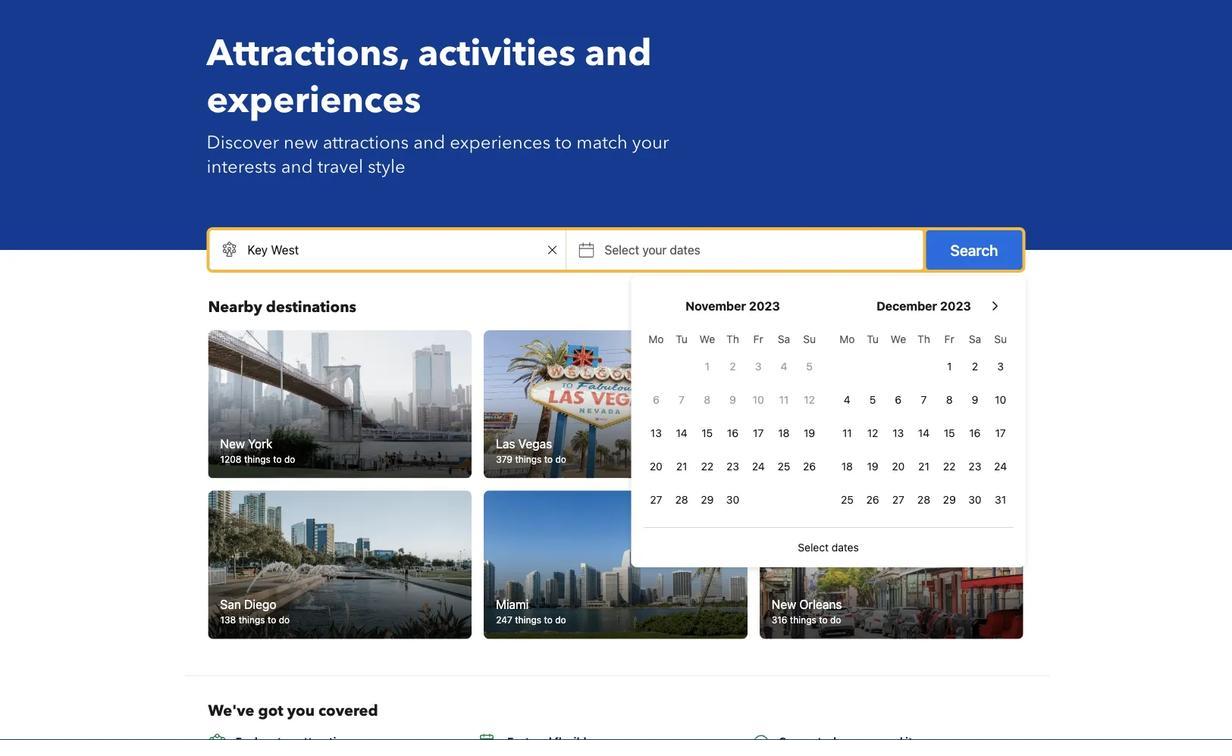Task type: vqa. For each thing, say whether or not it's contained in the screenshot.
How do I book a ticket? element on the top of the page
no



Task type: describe. For each thing, give the bounding box(es) containing it.
you
[[287, 701, 315, 722]]

destinations
[[266, 297, 356, 318]]

24 for 24 november 2023 checkbox
[[752, 461, 765, 473]]

to for new york
[[273, 455, 282, 465]]

search
[[951, 241, 998, 259]]

1 22 from the left
[[701, 461, 714, 473]]

20 for 20 checkbox
[[892, 461, 905, 473]]

miami
[[496, 597, 529, 612]]

things inside the miami 247 things to do
[[515, 615, 542, 626]]

1 horizontal spatial and
[[413, 130, 445, 155]]

do for key west
[[829, 455, 840, 465]]

your inside the "attractions, activities and experiences discover new attractions and experiences to match your interests and travel style"
[[632, 130, 669, 155]]

4 November 2023 checkbox
[[771, 352, 797, 382]]

6 November 2023 checkbox
[[644, 385, 669, 416]]

diego
[[244, 597, 276, 612]]

las vegas 379 things to do
[[496, 437, 567, 465]]

new for new orleans
[[772, 597, 797, 612]]

to inside the "attractions, activities and experiences discover new attractions and experiences to match your interests and travel style"
[[555, 130, 572, 155]]

28 November 2023 checkbox
[[669, 485, 695, 516]]

2 for december
[[972, 361, 978, 373]]

29 November 2023 checkbox
[[695, 485, 720, 516]]

10 November 2023 checkbox
[[746, 385, 771, 416]]

we for december
[[891, 333, 906, 346]]

20 November 2023 checkbox
[[644, 452, 669, 482]]

2 22 from the left
[[943, 461, 956, 473]]

26 December 2023 checkbox
[[860, 485, 886, 516]]

4 for the 4 december 2023 checkbox
[[844, 394, 851, 407]]

31 December 2023 checkbox
[[988, 485, 1014, 516]]

15 December 2023 checkbox
[[937, 419, 962, 449]]

select your dates
[[605, 243, 701, 257]]

we for november
[[700, 333, 715, 346]]

8 for 8 checkbox
[[946, 394, 953, 407]]

21 December 2023 checkbox
[[911, 452, 937, 482]]

1 for november
[[705, 361, 710, 373]]

4 for 4 november 2023 checkbox at the right of page
[[781, 361, 787, 373]]

28 for 28 checkbox
[[675, 494, 688, 507]]

19 for 19 option
[[804, 427, 815, 440]]

21 for 21 december 2023 option
[[919, 461, 930, 473]]

1 for december
[[947, 361, 952, 373]]

search button
[[926, 231, 1023, 270]]

8 December 2023 checkbox
[[937, 385, 962, 416]]

things for key west
[[789, 455, 815, 465]]

29 for 29 checkbox at the bottom right of the page
[[701, 494, 714, 507]]

14 for '14 december 2023' option
[[918, 427, 930, 440]]

23 November 2023 checkbox
[[720, 452, 746, 482]]

attractions
[[323, 130, 409, 155]]

26 for 26 november 2023 option
[[803, 461, 816, 473]]

1208
[[220, 455, 242, 465]]

1 December 2023 checkbox
[[937, 352, 962, 382]]

things for san diego
[[239, 615, 265, 626]]

key west 118 things to do
[[772, 437, 840, 465]]

26 for '26 december 2023' checkbox
[[867, 494, 879, 507]]

to for las vegas
[[544, 455, 553, 465]]

do for san diego
[[279, 615, 290, 626]]

to for san diego
[[268, 615, 276, 626]]

16 for 16 november 2023 checkbox
[[727, 427, 739, 440]]

13 November 2023 checkbox
[[644, 419, 669, 449]]

3 December 2023 checkbox
[[988, 352, 1014, 382]]

12 November 2023 checkbox
[[797, 385, 823, 416]]

23 for 23 november 2023 checkbox at right bottom
[[727, 461, 739, 473]]

7 for 7 checkbox
[[679, 394, 685, 407]]

december
[[877, 299, 937, 314]]

24 December 2023 checkbox
[[988, 452, 1014, 482]]

new york 1208 things to do
[[220, 437, 295, 465]]

1 November 2023 checkbox
[[695, 352, 720, 382]]

new york image
[[208, 331, 472, 479]]

25 November 2023 checkbox
[[771, 452, 797, 482]]

17 November 2023 checkbox
[[746, 419, 771, 449]]

15 November 2023 checkbox
[[695, 419, 720, 449]]

16 for '16 december 2023' option in the bottom right of the page
[[970, 427, 981, 440]]

2023 for december 2023
[[940, 299, 971, 314]]

su for december 2023
[[994, 333, 1007, 346]]

21 for 21 november 2023 checkbox
[[676, 461, 687, 473]]

1 vertical spatial your
[[643, 243, 667, 257]]

november
[[686, 299, 746, 314]]

12 December 2023 checkbox
[[860, 419, 886, 449]]

2 December 2023 checkbox
[[962, 352, 988, 382]]

style
[[368, 154, 406, 179]]

8 November 2023 checkbox
[[695, 385, 720, 416]]

22 December 2023 checkbox
[[937, 452, 962, 482]]

247
[[496, 615, 513, 626]]

do for new york
[[284, 455, 295, 465]]

select for select dates
[[798, 542, 829, 554]]

22 November 2023 checkbox
[[695, 452, 720, 482]]

16 December 2023 checkbox
[[962, 419, 988, 449]]

14 November 2023 checkbox
[[669, 419, 695, 449]]

18 December 2023 checkbox
[[835, 452, 860, 482]]

5 December 2023 checkbox
[[860, 385, 886, 416]]

7 for the 7 checkbox
[[921, 394, 927, 407]]

grid for november
[[644, 325, 823, 516]]

10 December 2023 checkbox
[[988, 385, 1014, 416]]

4 December 2023 checkbox
[[835, 385, 860, 416]]

14 for 14 "checkbox"
[[676, 427, 688, 440]]

mo for december
[[840, 333, 855, 346]]

15 for the 15 november 2023 option
[[702, 427, 713, 440]]

activities
[[418, 29, 576, 78]]

24 for 24 option
[[994, 461, 1007, 473]]

7 December 2023 checkbox
[[911, 385, 937, 416]]

we've got you covered
[[208, 701, 378, 722]]

379
[[496, 455, 513, 465]]

31
[[995, 494, 1007, 507]]

23 for 23 option
[[969, 461, 982, 473]]

19 November 2023 checkbox
[[797, 419, 823, 449]]

27 for 27 option
[[892, 494, 905, 507]]

th for december
[[918, 333, 931, 346]]

mo for november
[[649, 333, 664, 346]]

19 December 2023 checkbox
[[860, 452, 886, 482]]

su for november 2023
[[803, 333, 816, 346]]

17 for 17 november 2023 option
[[753, 427, 764, 440]]

fr for november
[[754, 333, 764, 346]]

select for select your dates
[[605, 243, 639, 257]]

18 for the "18" checkbox
[[842, 461, 853, 473]]

attractions,
[[207, 29, 409, 78]]

5 November 2023 checkbox
[[797, 352, 823, 382]]

0 horizontal spatial dates
[[670, 243, 701, 257]]



Task type: locate. For each thing, give the bounding box(es) containing it.
do inside key west 118 things to do
[[829, 455, 840, 465]]

19 inside 'option'
[[867, 461, 879, 473]]

do
[[284, 455, 295, 465], [556, 455, 567, 465], [829, 455, 840, 465], [279, 615, 290, 626], [555, 615, 566, 626], [830, 615, 841, 626]]

things inside san diego 138 things to do
[[239, 615, 265, 626]]

28 December 2023 checkbox
[[911, 485, 937, 516]]

las
[[496, 437, 515, 451]]

8 for the 8 november 2023 checkbox
[[704, 394, 711, 407]]

do right 379
[[556, 455, 567, 465]]

25 inside checkbox
[[778, 461, 791, 473]]

things inside new york 1208 things to do
[[244, 455, 271, 465]]

12 for 12 december 2023 option
[[867, 427, 879, 440]]

1 horizontal spatial fr
[[945, 333, 955, 346]]

2
[[730, 361, 736, 373], [972, 361, 978, 373]]

0 vertical spatial 5
[[806, 361, 813, 373]]

20 for 20 november 2023 checkbox
[[650, 461, 663, 473]]

2 14 from the left
[[918, 427, 930, 440]]

2 fr from the left
[[945, 333, 955, 346]]

27 left 28 checkbox
[[650, 494, 662, 507]]

24
[[752, 461, 765, 473], [994, 461, 1007, 473]]

fr
[[754, 333, 764, 346], [945, 333, 955, 346]]

3
[[755, 361, 762, 373], [998, 361, 1004, 373]]

17 inside 17 november 2023 option
[[753, 427, 764, 440]]

things down york
[[244, 455, 271, 465]]

11 for 11 december 2023 "option"
[[843, 427, 852, 440]]

27 right '26 december 2023' checkbox
[[892, 494, 905, 507]]

miami 247 things to do
[[496, 597, 566, 626]]

things for new york
[[244, 455, 271, 465]]

vegas
[[519, 437, 552, 451]]

th down 'december 2023'
[[918, 333, 931, 346]]

29 inside option
[[943, 494, 956, 507]]

118
[[772, 455, 786, 465]]

21
[[676, 461, 687, 473], [919, 461, 930, 473]]

san diego 138 things to do
[[220, 597, 290, 626]]

22
[[701, 461, 714, 473], [943, 461, 956, 473]]

0 horizontal spatial we
[[700, 333, 715, 346]]

tu down november
[[676, 333, 688, 346]]

do for new orleans
[[830, 615, 841, 626]]

17
[[753, 427, 764, 440], [995, 427, 1006, 440]]

2 inside checkbox
[[972, 361, 978, 373]]

0 vertical spatial 4
[[781, 361, 787, 373]]

27 for 27 'option'
[[650, 494, 662, 507]]

fr up 1 checkbox
[[945, 333, 955, 346]]

17 inside '17 december 2023' option
[[995, 427, 1006, 440]]

0 horizontal spatial select
[[605, 243, 639, 257]]

4 left 5 option
[[844, 394, 851, 407]]

15
[[702, 427, 713, 440], [944, 427, 955, 440]]

to left match
[[555, 130, 572, 155]]

15 inside option
[[944, 427, 955, 440]]

2 15 from the left
[[944, 427, 955, 440]]

su
[[803, 333, 816, 346], [994, 333, 1007, 346]]

things inside las vegas 379 things to do
[[515, 455, 542, 465]]

12 inside option
[[867, 427, 879, 440]]

tu
[[676, 333, 688, 346], [867, 333, 879, 346]]

we've
[[208, 701, 254, 722]]

2 13 from the left
[[893, 427, 904, 440]]

2 24 from the left
[[994, 461, 1007, 473]]

1 23 from the left
[[727, 461, 739, 473]]

2 for november
[[730, 361, 736, 373]]

0 horizontal spatial 10
[[753, 394, 764, 407]]

0 vertical spatial 25
[[778, 461, 791, 473]]

1 2 from the left
[[730, 361, 736, 373]]

30
[[726, 494, 740, 507], [969, 494, 982, 507]]

0 horizontal spatial th
[[727, 333, 739, 346]]

21 November 2023 checkbox
[[669, 452, 695, 482]]

20 December 2023 checkbox
[[886, 452, 911, 482]]

do down the "orleans"
[[830, 615, 841, 626]]

0 horizontal spatial and
[[281, 154, 313, 179]]

las vegas image
[[484, 331, 748, 479]]

travel
[[318, 154, 363, 179]]

12 right 11 november 2023 checkbox
[[804, 394, 815, 407]]

dates down 25 checkbox
[[832, 542, 859, 554]]

1 vertical spatial 11
[[843, 427, 852, 440]]

1 9 from the left
[[730, 394, 736, 407]]

0 horizontal spatial grid
[[644, 325, 823, 516]]

24 inside option
[[994, 461, 1007, 473]]

november 2023
[[686, 299, 780, 314]]

15 right 14 "checkbox"
[[702, 427, 713, 440]]

21 left 22 checkbox
[[676, 461, 687, 473]]

to down west
[[818, 455, 826, 465]]

0 horizontal spatial 24
[[752, 461, 765, 473]]

28
[[675, 494, 688, 507], [918, 494, 931, 507]]

do inside the miami 247 things to do
[[555, 615, 566, 626]]

1 horizontal spatial grid
[[835, 325, 1014, 516]]

to inside las vegas 379 things to do
[[544, 455, 553, 465]]

1 horizontal spatial 11
[[843, 427, 852, 440]]

20 right 19 december 2023 'option'
[[892, 461, 905, 473]]

13 inside option
[[651, 427, 662, 440]]

9 inside option
[[972, 394, 979, 407]]

14 right 13 'checkbox'
[[918, 427, 930, 440]]

december 2023
[[877, 299, 971, 314]]

3 right 2 november 2023 option
[[755, 361, 762, 373]]

14 inside "checkbox"
[[676, 427, 688, 440]]

1 horizontal spatial 4
[[844, 394, 851, 407]]

1 horizontal spatial we
[[891, 333, 906, 346]]

0 horizontal spatial 30
[[726, 494, 740, 507]]

1 29 from the left
[[701, 494, 714, 507]]

1 6 from the left
[[653, 394, 660, 407]]

1 horizontal spatial 26
[[867, 494, 879, 507]]

26 inside '26 december 2023' checkbox
[[867, 494, 879, 507]]

29
[[701, 494, 714, 507], [943, 494, 956, 507]]

san
[[220, 597, 241, 612]]

3 for december 2023
[[998, 361, 1004, 373]]

0 vertical spatial 19
[[804, 427, 815, 440]]

to inside new orleans 316 things to do
[[819, 615, 828, 626]]

interests
[[207, 154, 277, 179]]

3 November 2023 checkbox
[[746, 352, 771, 382]]

1 horizontal spatial 17
[[995, 427, 1006, 440]]

1 horizontal spatial 30
[[969, 494, 982, 507]]

16 right 15 option
[[970, 427, 981, 440]]

1 horizontal spatial 24
[[994, 461, 1007, 473]]

1 sa from the left
[[778, 333, 790, 346]]

20
[[650, 461, 663, 473], [892, 461, 905, 473]]

10 right 9 option on the right of page
[[995, 394, 1007, 407]]

13
[[651, 427, 662, 440], [893, 427, 904, 440]]

1 fr from the left
[[754, 333, 764, 346]]

0 horizontal spatial 27
[[650, 494, 662, 507]]

1 grid from the left
[[644, 325, 823, 516]]

14 December 2023 checkbox
[[911, 419, 937, 449]]

0 horizontal spatial 3
[[755, 361, 762, 373]]

things inside key west 118 things to do
[[789, 455, 815, 465]]

29 right 28 checkbox
[[701, 494, 714, 507]]

tu down "december"
[[867, 333, 879, 346]]

1 24 from the left
[[752, 461, 765, 473]]

12 for '12' checkbox
[[804, 394, 815, 407]]

1 su from the left
[[803, 333, 816, 346]]

2 sa from the left
[[969, 333, 981, 346]]

30 for 30 november 2023 checkbox
[[726, 494, 740, 507]]

2023 right "december"
[[940, 299, 971, 314]]

2 29 from the left
[[943, 494, 956, 507]]

2 right the 1 option
[[730, 361, 736, 373]]

nearby destinations
[[208, 297, 356, 318]]

28 right 27 'option'
[[675, 494, 688, 507]]

6 inside checkbox
[[653, 394, 660, 407]]

2 9 from the left
[[972, 394, 979, 407]]

18 for 18 november 2023 option
[[778, 427, 790, 440]]

match
[[577, 130, 628, 155]]

2 inside option
[[730, 361, 736, 373]]

new up 1208
[[220, 437, 245, 451]]

1 10 from the left
[[753, 394, 764, 407]]

20 left 21 november 2023 checkbox
[[650, 461, 663, 473]]

th up 2 november 2023 option
[[727, 333, 739, 346]]

2 th from the left
[[918, 333, 931, 346]]

2 we from the left
[[891, 333, 906, 346]]

1 horizontal spatial dates
[[832, 542, 859, 554]]

2 27 from the left
[[892, 494, 905, 507]]

28 for 28 december 2023 checkbox
[[918, 494, 931, 507]]

1 horizontal spatial 5
[[870, 394, 876, 407]]

1 left 2 november 2023 option
[[705, 361, 710, 373]]

0 horizontal spatial 18
[[778, 427, 790, 440]]

to for key west
[[818, 455, 826, 465]]

fr for december
[[945, 333, 955, 346]]

10 for 10 option
[[995, 394, 1007, 407]]

nearby
[[208, 297, 262, 318]]

to for new orleans
[[819, 615, 828, 626]]

mo up 6 checkbox
[[649, 333, 664, 346]]

miami image
[[484, 491, 748, 640]]

0 horizontal spatial 9
[[730, 394, 736, 407]]

1 17 from the left
[[753, 427, 764, 440]]

4 right "3" checkbox
[[781, 361, 787, 373]]

9 December 2023 checkbox
[[962, 385, 988, 416]]

things down diego
[[239, 615, 265, 626]]

25
[[778, 461, 791, 473], [841, 494, 854, 507]]

9 November 2023 checkbox
[[720, 385, 746, 416]]

1 horizontal spatial 23
[[969, 461, 982, 473]]

25 for '25 november 2023' checkbox
[[778, 461, 791, 473]]

to inside san diego 138 things to do
[[268, 615, 276, 626]]

fr up "3" checkbox
[[754, 333, 764, 346]]

1 vertical spatial 5
[[870, 394, 876, 407]]

16
[[727, 427, 739, 440], [970, 427, 981, 440]]

york
[[248, 437, 272, 451]]

12 right 11 december 2023 "option"
[[867, 427, 879, 440]]

2 8 from the left
[[946, 394, 953, 407]]

1 horizontal spatial 20
[[892, 461, 905, 473]]

25 December 2023 checkbox
[[835, 485, 860, 516]]

things for las vegas
[[515, 455, 542, 465]]

0 horizontal spatial 20
[[650, 461, 663, 473]]

2 23 from the left
[[969, 461, 982, 473]]

2 1 from the left
[[947, 361, 952, 373]]

tu for december
[[867, 333, 879, 346]]

1 horizontal spatial 1
[[947, 361, 952, 373]]

new
[[284, 130, 318, 155]]

0 horizontal spatial 6
[[653, 394, 660, 407]]

0 horizontal spatial new
[[220, 437, 245, 451]]

1 30 from the left
[[726, 494, 740, 507]]

do inside new orleans 316 things to do
[[830, 615, 841, 626]]

1 vertical spatial experiences
[[450, 130, 551, 155]]

25 for 25 checkbox
[[841, 494, 854, 507]]

1 horizontal spatial sa
[[969, 333, 981, 346]]

sa up 4 november 2023 checkbox at the right of page
[[778, 333, 790, 346]]

do right 1208
[[284, 455, 295, 465]]

13 December 2023 checkbox
[[886, 419, 911, 449]]

10 right 9 "checkbox"
[[753, 394, 764, 407]]

do right 247
[[555, 615, 566, 626]]

23 left 24 november 2023 checkbox
[[727, 461, 739, 473]]

8 right the 7 checkbox
[[946, 394, 953, 407]]

things inside new orleans 316 things to do
[[790, 615, 817, 626]]

0 horizontal spatial 17
[[753, 427, 764, 440]]

things for new orleans
[[790, 615, 817, 626]]

4 inside 4 november 2023 checkbox
[[781, 361, 787, 373]]

grid for december
[[835, 325, 1014, 516]]

2 30 from the left
[[969, 494, 982, 507]]

new orleans image
[[760, 491, 1023, 640]]

13 right 12 december 2023 option
[[893, 427, 904, 440]]

10 for 10 november 2023 checkbox
[[753, 394, 764, 407]]

17 for '17 december 2023' option
[[995, 427, 1006, 440]]

0 horizontal spatial 11
[[779, 394, 789, 407]]

8 right 7 checkbox
[[704, 394, 711, 407]]

th for november
[[727, 333, 739, 346]]

24 right 23 option
[[994, 461, 1007, 473]]

26
[[803, 461, 816, 473], [867, 494, 879, 507]]

2 horizontal spatial and
[[585, 29, 652, 78]]

1 vertical spatial 25
[[841, 494, 854, 507]]

22 right 21 december 2023 option
[[943, 461, 956, 473]]

11 inside checkbox
[[779, 394, 789, 407]]

1 15 from the left
[[702, 427, 713, 440]]

0 horizontal spatial 14
[[676, 427, 688, 440]]

0 horizontal spatial sa
[[778, 333, 790, 346]]

1 horizontal spatial 18
[[842, 461, 853, 473]]

1 horizontal spatial 21
[[919, 461, 930, 473]]

0 vertical spatial dates
[[670, 243, 701, 257]]

9 inside "checkbox"
[[730, 394, 736, 407]]

2 17 from the left
[[995, 427, 1006, 440]]

1 horizontal spatial 3
[[998, 361, 1004, 373]]

30 right 29 checkbox at the bottom right of the page
[[726, 494, 740, 507]]

dates
[[670, 243, 701, 257], [832, 542, 859, 554]]

th
[[727, 333, 739, 346], [918, 333, 931, 346]]

15 right '14 december 2023' option
[[944, 427, 955, 440]]

new for new york
[[220, 437, 245, 451]]

16 inside option
[[970, 427, 981, 440]]

sa for november 2023
[[778, 333, 790, 346]]

mo
[[649, 333, 664, 346], [840, 333, 855, 346]]

16 inside checkbox
[[727, 427, 739, 440]]

30 for 30 checkbox
[[969, 494, 982, 507]]

30 November 2023 checkbox
[[720, 485, 746, 516]]

1 mo from the left
[[649, 333, 664, 346]]

29 December 2023 checkbox
[[937, 485, 962, 516]]

19
[[804, 427, 815, 440], [867, 461, 879, 473]]

6
[[653, 394, 660, 407], [895, 394, 902, 407]]

316
[[772, 615, 788, 626]]

5 right 4 november 2023 checkbox at the right of page
[[806, 361, 813, 373]]

0 horizontal spatial tu
[[676, 333, 688, 346]]

30 right 29 option
[[969, 494, 982, 507]]

1 horizontal spatial 14
[[918, 427, 930, 440]]

0 horizontal spatial 16
[[727, 427, 739, 440]]

0 horizontal spatial 25
[[778, 461, 791, 473]]

6 for 6 option
[[895, 394, 902, 407]]

11 November 2023 checkbox
[[771, 385, 797, 416]]

1 20 from the left
[[650, 461, 663, 473]]

14
[[676, 427, 688, 440], [918, 427, 930, 440]]

1 1 from the left
[[705, 361, 710, 373]]

26 inside 26 november 2023 option
[[803, 461, 816, 473]]

27 December 2023 checkbox
[[886, 485, 911, 516]]

7 inside checkbox
[[679, 394, 685, 407]]

1 horizontal spatial th
[[918, 333, 931, 346]]

6 inside option
[[895, 394, 902, 407]]

24 left 118
[[752, 461, 765, 473]]

21 inside option
[[919, 461, 930, 473]]

1 vertical spatial 4
[[844, 394, 851, 407]]

138
[[220, 615, 236, 626]]

27
[[650, 494, 662, 507], [892, 494, 905, 507]]

1
[[705, 361, 710, 373], [947, 361, 952, 373]]

19 inside option
[[804, 427, 815, 440]]

9
[[730, 394, 736, 407], [972, 394, 979, 407]]

do for las vegas
[[556, 455, 567, 465]]

29 for 29 option
[[943, 494, 956, 507]]

0 horizontal spatial experiences
[[207, 76, 421, 126]]

dates up november
[[670, 243, 701, 257]]

1 horizontal spatial 22
[[943, 461, 956, 473]]

2 28 from the left
[[918, 494, 931, 507]]

24 inside checkbox
[[752, 461, 765, 473]]

0 vertical spatial 12
[[804, 394, 815, 407]]

1 horizontal spatial 25
[[841, 494, 854, 507]]

11
[[779, 394, 789, 407], [843, 427, 852, 440]]

5 left 6 option
[[870, 394, 876, 407]]

1 horizontal spatial 15
[[944, 427, 955, 440]]

15 for 15 option
[[944, 427, 955, 440]]

2 grid from the left
[[835, 325, 1014, 516]]

25 down "key" on the bottom right of page
[[778, 461, 791, 473]]

5
[[806, 361, 813, 373], [870, 394, 876, 407]]

got
[[258, 701, 283, 722]]

10
[[753, 394, 764, 407], [995, 394, 1007, 407]]

0 horizontal spatial 15
[[702, 427, 713, 440]]

30 December 2023 checkbox
[[962, 485, 988, 516]]

1 tu from the left
[[676, 333, 688, 346]]

18 November 2023 checkbox
[[771, 419, 797, 449]]

10 inside checkbox
[[753, 394, 764, 407]]

21 inside checkbox
[[676, 461, 687, 473]]

17 left 18 november 2023 option
[[753, 427, 764, 440]]

key west image
[[760, 331, 1023, 479]]

24 November 2023 checkbox
[[746, 452, 771, 482]]

we down "december"
[[891, 333, 906, 346]]

select dates
[[798, 542, 859, 554]]

18 inside checkbox
[[842, 461, 853, 473]]

to inside key west 118 things to do
[[818, 455, 826, 465]]

26 November 2023 checkbox
[[797, 452, 823, 482]]

0 horizontal spatial 4
[[781, 361, 787, 373]]

sa for december 2023
[[969, 333, 981, 346]]

11 for 11 november 2023 checkbox
[[779, 394, 789, 407]]

18 left 19 december 2023 'option'
[[842, 461, 853, 473]]

1 horizontal spatial 9
[[972, 394, 979, 407]]

1 inside checkbox
[[947, 361, 952, 373]]

discover
[[207, 130, 279, 155]]

17 December 2023 checkbox
[[988, 419, 1014, 449]]

5 for 5 november 2023 option
[[806, 361, 813, 373]]

13 for 13 option
[[651, 427, 662, 440]]

do inside las vegas 379 things to do
[[556, 455, 567, 465]]

9 right 8 checkbox
[[972, 394, 979, 407]]

18 right 17 november 2023 option
[[778, 427, 790, 440]]

things down vegas
[[515, 455, 542, 465]]

0 horizontal spatial 7
[[679, 394, 685, 407]]

things down the "orleans"
[[790, 615, 817, 626]]

sa
[[778, 333, 790, 346], [969, 333, 981, 346]]

and
[[585, 29, 652, 78], [413, 130, 445, 155], [281, 154, 313, 179]]

to right 247
[[544, 615, 553, 626]]

10 inside option
[[995, 394, 1007, 407]]

3 for november 2023
[[755, 361, 762, 373]]

new inside new york 1208 things to do
[[220, 437, 245, 451]]

2 3 from the left
[[998, 361, 1004, 373]]

27 inside 27 option
[[892, 494, 905, 507]]

9 for 9 "checkbox"
[[730, 394, 736, 407]]

23 right 22 checkbox
[[969, 461, 982, 473]]

0 vertical spatial new
[[220, 437, 245, 451]]

1 horizontal spatial 27
[[892, 494, 905, 507]]

7
[[679, 394, 685, 407], [921, 394, 927, 407]]

select
[[605, 243, 639, 257], [798, 542, 829, 554]]

2 su from the left
[[994, 333, 1007, 346]]

grid
[[644, 325, 823, 516], [835, 325, 1014, 516]]

0 horizontal spatial 26
[[803, 461, 816, 473]]

su up 5 november 2023 option
[[803, 333, 816, 346]]

12
[[804, 394, 815, 407], [867, 427, 879, 440]]

1 horizontal spatial tu
[[867, 333, 879, 346]]

6 December 2023 checkbox
[[886, 385, 911, 416]]

2 2 from the left
[[972, 361, 978, 373]]

new inside new orleans 316 things to do
[[772, 597, 797, 612]]

22 right 21 november 2023 checkbox
[[701, 461, 714, 473]]

7 November 2023 checkbox
[[669, 385, 695, 416]]

0 horizontal spatial mo
[[649, 333, 664, 346]]

1 horizontal spatial 10
[[995, 394, 1007, 407]]

13 for 13 'checkbox'
[[893, 427, 904, 440]]

26 down west
[[803, 461, 816, 473]]

1 vertical spatial 12
[[867, 427, 879, 440]]

23 inside checkbox
[[727, 461, 739, 473]]

1 horizontal spatial 2
[[972, 361, 978, 373]]

sa up 2 checkbox
[[969, 333, 981, 346]]

2 right 1 checkbox
[[972, 361, 978, 373]]

23 inside option
[[969, 461, 982, 473]]

27 inside 27 'option'
[[650, 494, 662, 507]]

1 28 from the left
[[675, 494, 688, 507]]

11 right 10 november 2023 checkbox
[[779, 394, 789, 407]]

0 horizontal spatial 12
[[804, 394, 815, 407]]

1 8 from the left
[[704, 394, 711, 407]]

0 horizontal spatial 13
[[651, 427, 662, 440]]

1 13 from the left
[[651, 427, 662, 440]]

key
[[772, 437, 792, 451]]

4
[[781, 361, 787, 373], [844, 394, 851, 407]]

1 21 from the left
[[676, 461, 687, 473]]

9 for 9 option on the right of page
[[972, 394, 979, 407]]

things down miami
[[515, 615, 542, 626]]

25 left '26 december 2023' checkbox
[[841, 494, 854, 507]]

0 horizontal spatial 2
[[730, 361, 736, 373]]

2 21 from the left
[[919, 461, 930, 473]]

15 inside option
[[702, 427, 713, 440]]

do inside new york 1208 things to do
[[284, 455, 295, 465]]

1 horizontal spatial 13
[[893, 427, 904, 440]]

1 horizontal spatial 2023
[[940, 299, 971, 314]]

1 horizontal spatial 12
[[867, 427, 879, 440]]

things
[[244, 455, 271, 465], [515, 455, 542, 465], [789, 455, 815, 465], [239, 615, 265, 626], [515, 615, 542, 626], [790, 615, 817, 626]]

8 inside the 8 november 2023 checkbox
[[704, 394, 711, 407]]

your
[[632, 130, 669, 155], [643, 243, 667, 257]]

0 horizontal spatial 22
[[701, 461, 714, 473]]

23
[[727, 461, 739, 473], [969, 461, 982, 473]]

1 27 from the left
[[650, 494, 662, 507]]

6 right 5 option
[[895, 394, 902, 407]]

1 horizontal spatial 8
[[946, 394, 953, 407]]

2 16 from the left
[[970, 427, 981, 440]]

12 inside checkbox
[[804, 394, 815, 407]]

25 inside checkbox
[[841, 494, 854, 507]]

2 2023 from the left
[[940, 299, 971, 314]]

2 6 from the left
[[895, 394, 902, 407]]

to down the "orleans"
[[819, 615, 828, 626]]

things down west
[[789, 455, 815, 465]]

19 right 18 november 2023 option
[[804, 427, 815, 440]]

new up 316
[[772, 597, 797, 612]]

Where are you going? search field
[[210, 231, 566, 270]]

to inside new york 1208 things to do
[[273, 455, 282, 465]]

6 left 7 checkbox
[[653, 394, 660, 407]]

we
[[700, 333, 715, 346], [891, 333, 906, 346]]

1 horizontal spatial 29
[[943, 494, 956, 507]]

2 November 2023 checkbox
[[720, 352, 746, 382]]

orleans
[[800, 597, 842, 612]]

3 right 2 checkbox
[[998, 361, 1004, 373]]

to
[[555, 130, 572, 155], [273, 455, 282, 465], [544, 455, 553, 465], [818, 455, 826, 465], [268, 615, 276, 626], [544, 615, 553, 626], [819, 615, 828, 626]]

1 3 from the left
[[755, 361, 762, 373]]

8 inside 8 checkbox
[[946, 394, 953, 407]]

13 left 14 "checkbox"
[[651, 427, 662, 440]]

mo up the 4 december 2023 checkbox
[[840, 333, 855, 346]]

0 vertical spatial your
[[632, 130, 669, 155]]

new
[[220, 437, 245, 451], [772, 597, 797, 612]]

experiences
[[207, 76, 421, 126], [450, 130, 551, 155]]

do inside san diego 138 things to do
[[279, 615, 290, 626]]

16 right the 15 november 2023 option
[[727, 427, 739, 440]]

13 inside 'checkbox'
[[893, 427, 904, 440]]

2023 for november 2023
[[749, 299, 780, 314]]

0 vertical spatial experiences
[[207, 76, 421, 126]]

11 left 12 december 2023 option
[[843, 427, 852, 440]]

0 vertical spatial 26
[[803, 461, 816, 473]]

11 December 2023 checkbox
[[835, 419, 860, 449]]

19 for 19 december 2023 'option'
[[867, 461, 879, 473]]

1 vertical spatial select
[[798, 542, 829, 554]]

4 inside the 4 december 2023 checkbox
[[844, 394, 851, 407]]

san diego image
[[208, 491, 472, 640]]

1 horizontal spatial 6
[[895, 394, 902, 407]]

to down vegas
[[544, 455, 553, 465]]

to right 1208
[[273, 455, 282, 465]]

23 December 2023 checkbox
[[962, 452, 988, 482]]

0 horizontal spatial 29
[[701, 494, 714, 507]]

2 7 from the left
[[921, 394, 927, 407]]

to inside the miami 247 things to do
[[544, 615, 553, 626]]

1 left 2 checkbox
[[947, 361, 952, 373]]

9 right the 8 november 2023 checkbox
[[730, 394, 736, 407]]

5 for 5 option
[[870, 394, 876, 407]]

2 tu from the left
[[867, 333, 879, 346]]

su up 3 december 2023 checkbox
[[994, 333, 1007, 346]]

to down diego
[[268, 615, 276, 626]]

11 inside "option"
[[843, 427, 852, 440]]

1 horizontal spatial 19
[[867, 461, 879, 473]]

1 14 from the left
[[676, 427, 688, 440]]

7 inside checkbox
[[921, 394, 927, 407]]

29 right 28 december 2023 checkbox
[[943, 494, 956, 507]]

1 we from the left
[[700, 333, 715, 346]]

2023 right november
[[749, 299, 780, 314]]

16 November 2023 checkbox
[[720, 419, 746, 449]]

7 left the 8 november 2023 checkbox
[[679, 394, 685, 407]]

tu for november
[[676, 333, 688, 346]]

0 horizontal spatial 21
[[676, 461, 687, 473]]

do right 26 november 2023 option
[[829, 455, 840, 465]]

8
[[704, 394, 711, 407], [946, 394, 953, 407]]

1 2023 from the left
[[749, 299, 780, 314]]

14 inside option
[[918, 427, 930, 440]]

0 horizontal spatial 19
[[804, 427, 815, 440]]

0 horizontal spatial 1
[[705, 361, 710, 373]]

26 right 25 checkbox
[[867, 494, 879, 507]]

18
[[778, 427, 790, 440], [842, 461, 853, 473]]

17 right '16 december 2023' option in the bottom right of the page
[[995, 427, 1006, 440]]

2 20 from the left
[[892, 461, 905, 473]]

14 right 13 option
[[676, 427, 688, 440]]

1 7 from the left
[[679, 394, 685, 407]]

0 horizontal spatial 23
[[727, 461, 739, 473]]

7 right 6 option
[[921, 394, 927, 407]]

27 November 2023 checkbox
[[644, 485, 669, 516]]

28 right 27 option
[[918, 494, 931, 507]]

2023
[[749, 299, 780, 314], [940, 299, 971, 314]]

1 vertical spatial 19
[[867, 461, 879, 473]]

29 inside checkbox
[[701, 494, 714, 507]]

covered
[[319, 701, 378, 722]]

we up the 1 option
[[700, 333, 715, 346]]

west
[[795, 437, 823, 451]]

6 for 6 checkbox
[[653, 394, 660, 407]]

attractions, activities and experiences discover new attractions and experiences to match your interests and travel style
[[207, 29, 669, 179]]

1 vertical spatial 26
[[867, 494, 879, 507]]

0 horizontal spatial 28
[[675, 494, 688, 507]]

0 horizontal spatial 8
[[704, 394, 711, 407]]

do right 138
[[279, 615, 290, 626]]

19 right the "18" checkbox
[[867, 461, 879, 473]]

2 mo from the left
[[840, 333, 855, 346]]

new orleans 316 things to do
[[772, 597, 842, 626]]

21 right 20 checkbox
[[919, 461, 930, 473]]

1 inside option
[[705, 361, 710, 373]]

1 horizontal spatial 28
[[918, 494, 931, 507]]

1 th from the left
[[727, 333, 739, 346]]

1 16 from the left
[[727, 427, 739, 440]]

0 horizontal spatial 2023
[[749, 299, 780, 314]]

18 inside option
[[778, 427, 790, 440]]

2 10 from the left
[[995, 394, 1007, 407]]

1 horizontal spatial su
[[994, 333, 1007, 346]]



